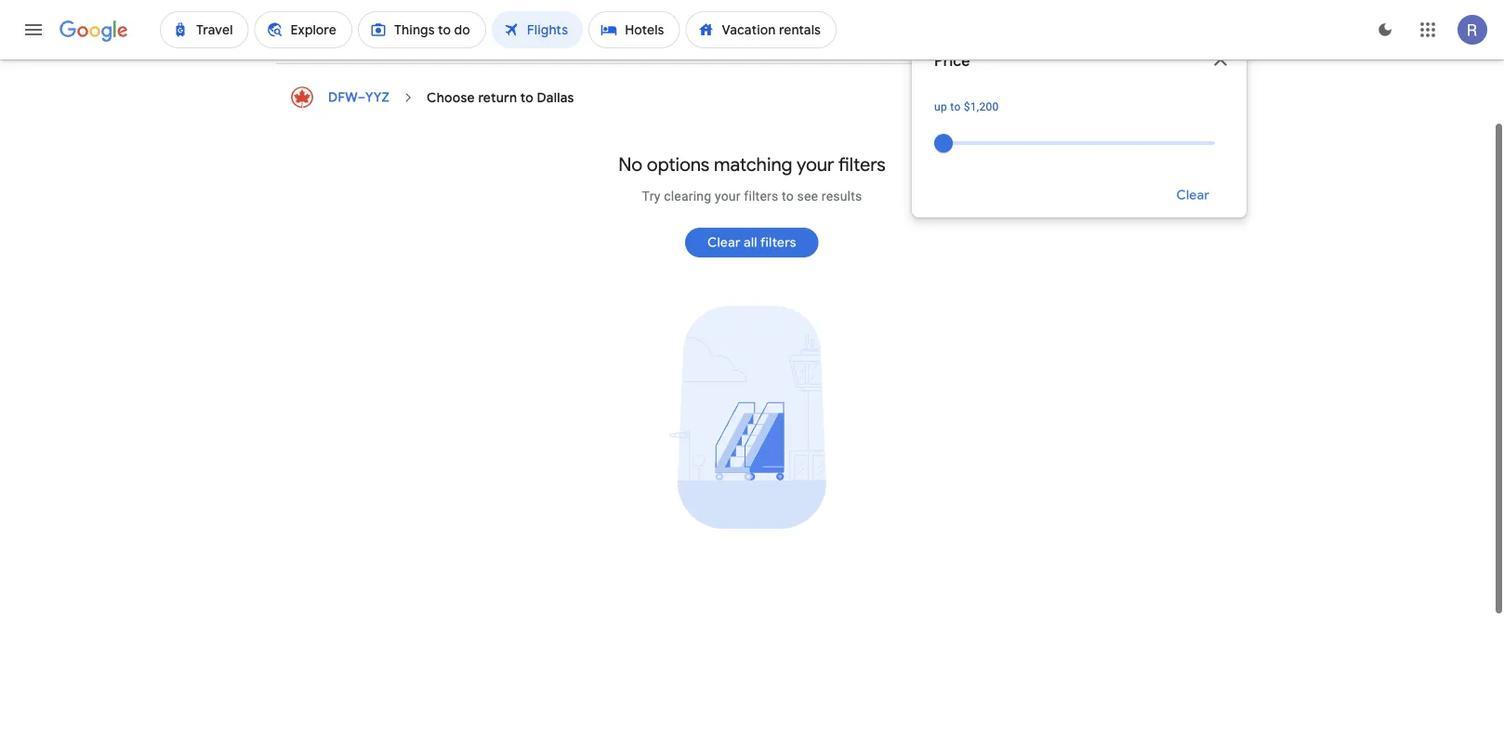 Task type: vqa. For each thing, say whether or not it's contained in the screenshot.
(4)
yes



Task type: locate. For each thing, give the bounding box(es) containing it.
bags
[[661, 6, 691, 23]]

1 vertical spatial your
[[715, 184, 741, 199]]

1 horizontal spatial clear
[[1176, 183, 1210, 199]]

clear
[[1176, 183, 1210, 199], [708, 230, 741, 247]]

clear for clear all filters
[[708, 230, 741, 247]]

austin
[[562, 6, 601, 23]]

return
[[478, 85, 517, 102]]

dallas
[[537, 85, 574, 102]]

clear all filters
[[708, 230, 797, 247]]

to right up
[[950, 96, 961, 109]]

to
[[520, 85, 534, 102], [950, 96, 961, 109], [782, 184, 794, 199]]

none search field containing price
[[276, 0, 1247, 213]]

your down no options matching your filters
[[715, 184, 741, 199]]

clear for clear
[[1176, 183, 1210, 199]]

$1,200
[[964, 96, 999, 109]]

price
[[934, 47, 970, 66]]

to left see
[[782, 184, 794, 199]]

clear inside clear all filters button
[[708, 230, 741, 247]]

filters
[[330, 6, 366, 23], [838, 148, 886, 172], [744, 184, 778, 199], [761, 230, 797, 247]]

options
[[647, 148, 710, 172]]

airlines button
[[815, 0, 905, 29]]

no options matching your filters main content
[[276, 75, 1228, 737]]

(4)
[[369, 6, 386, 23]]

change appearance image
[[1363, 7, 1408, 52]]

all filters (4) button
[[276, 0, 401, 29]]

filters inside button
[[330, 6, 366, 23]]

0 horizontal spatial clear
[[708, 230, 741, 247]]

less
[[420, 6, 447, 23]]

your
[[797, 148, 834, 172], [715, 184, 741, 199]]

austin button
[[550, 0, 633, 29]]

to left dallas at top left
[[520, 85, 534, 102]]

clear inside clear button
[[1176, 183, 1210, 199]]

0 vertical spatial your
[[797, 148, 834, 172]]

stops button
[[730, 0, 808, 29]]

1 vertical spatial clear
[[708, 230, 741, 247]]

0 vertical spatial clear
[[1176, 183, 1210, 199]]

no options matching your filters
[[618, 148, 886, 172]]

results
[[822, 184, 862, 199]]

2
[[651, 6, 658, 23]]

stops
[[742, 6, 776, 23]]

your up see
[[797, 148, 834, 172]]

emissions
[[450, 6, 511, 23]]

2 bags button
[[640, 0, 723, 29]]

None search field
[[276, 0, 1247, 213]]

1 horizontal spatial your
[[797, 148, 834, 172]]



Task type: describe. For each thing, give the bounding box(es) containing it.
up
[[934, 96, 947, 109]]

try clearing your filters to see results
[[642, 184, 862, 199]]

less emissions
[[420, 6, 511, 23]]

all filters (4)
[[311, 6, 386, 23]]

choose return to dallas
[[427, 85, 574, 102]]

1 horizontal spatial to
[[782, 184, 794, 199]]

dfw – yyz
[[328, 85, 390, 102]]

0 horizontal spatial to
[[520, 85, 534, 102]]

main menu image
[[22, 19, 45, 41]]

try
[[642, 184, 661, 199]]

no
[[618, 148, 643, 172]]

yyz
[[365, 85, 390, 102]]

clearing
[[664, 184, 711, 199]]

0 horizontal spatial your
[[715, 184, 741, 199]]

less emissions button
[[408, 0, 543, 29]]

clear all filters button
[[685, 216, 819, 261]]

all
[[744, 230, 758, 247]]

see
[[797, 184, 818, 199]]

2 horizontal spatial to
[[950, 96, 961, 109]]

clear button
[[1154, 169, 1232, 213]]

2 bags
[[651, 6, 691, 23]]

close dialog image
[[1210, 44, 1232, 66]]

–
[[358, 85, 365, 102]]

all
[[311, 6, 327, 23]]

choose
[[427, 85, 475, 102]]

dfw
[[328, 85, 358, 102]]

filters inside button
[[761, 230, 797, 247]]

up to $1,200
[[934, 96, 999, 109]]

airlines
[[827, 6, 873, 23]]

matching
[[714, 148, 793, 172]]



